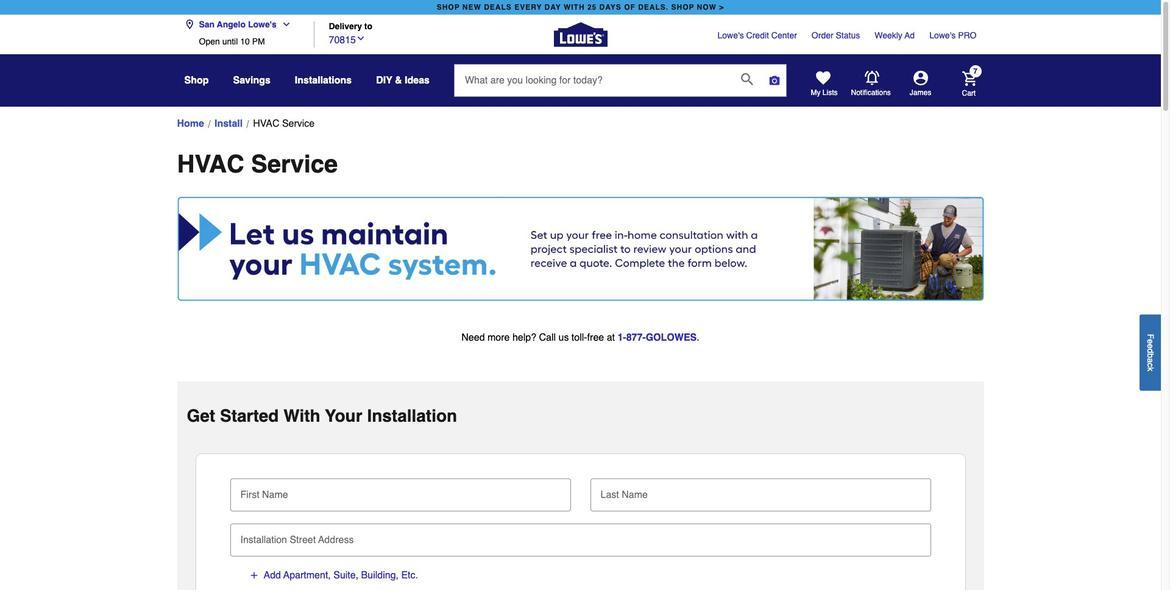 Task type: locate. For each thing, give the bounding box(es) containing it.
1 horizontal spatial hvac
[[253, 118, 280, 129]]

0 vertical spatial service
[[282, 118, 315, 129]]

name right last
[[622, 490, 648, 501]]

james
[[910, 88, 932, 97]]

0 horizontal spatial name
[[262, 490, 288, 501]]

until
[[222, 37, 238, 46]]

e up b
[[1146, 344, 1156, 348]]

1 horizontal spatial lowe's
[[718, 30, 744, 40]]

first
[[241, 490, 260, 501]]

hvac service
[[253, 118, 315, 129], [177, 150, 338, 178]]

hvac inside hvac service link
[[253, 118, 280, 129]]

lowe's home improvement cart image
[[962, 71, 977, 86]]

b
[[1146, 353, 1156, 358]]

1 horizontal spatial installation
[[367, 406, 457, 426]]

0 horizontal spatial shop
[[437, 3, 460, 12]]

lowe's
[[248, 20, 277, 29], [718, 30, 744, 40], [930, 30, 956, 40]]

need more help? call us toll-free at 1-877-golowes .
[[462, 332, 700, 343]]

at
[[607, 332, 615, 343]]

cart
[[962, 89, 976, 97]]

None search field
[[454, 64, 787, 108]]

70815
[[329, 34, 356, 45]]

lowe's up 'pm'
[[248, 20, 277, 29]]

need
[[462, 332, 485, 343]]

name right first
[[262, 490, 288, 501]]

lowe's credit center
[[718, 30, 797, 40]]

plus image
[[249, 571, 259, 581]]

your
[[325, 406, 363, 426]]

25
[[588, 3, 597, 12]]

angelo
[[217, 20, 246, 29]]

with
[[284, 406, 320, 426]]

0 horizontal spatial installation
[[241, 535, 287, 546]]

70815 button
[[329, 31, 366, 47]]

First Name text field
[[235, 479, 566, 506]]

service
[[282, 118, 315, 129], [251, 150, 338, 178]]

lowe's home improvement lists image
[[816, 71, 831, 85]]

hvac down "install"
[[177, 150, 244, 178]]

of
[[624, 3, 636, 12]]

.
[[697, 332, 700, 343]]

Last Name text field
[[595, 479, 927, 506]]

shop
[[184, 75, 209, 86]]

a
[[1146, 358, 1156, 363]]

open
[[199, 37, 220, 46]]

james button
[[892, 71, 950, 98]]

delivery to
[[329, 22, 373, 31]]

hvac service down savings button
[[253, 118, 315, 129]]

hvac
[[253, 118, 280, 129], [177, 150, 244, 178]]

camera image
[[769, 74, 781, 87]]

savings button
[[233, 70, 271, 91]]

lowe's home improvement logo image
[[554, 8, 608, 61]]

credit
[[747, 30, 769, 40]]

weekly
[[875, 30, 903, 40]]

add
[[264, 570, 281, 581]]

1 vertical spatial hvac service
[[177, 150, 338, 178]]

0 horizontal spatial lowe's
[[248, 20, 277, 29]]

lowe's for lowe's pro
[[930, 30, 956, 40]]

name
[[262, 490, 288, 501], [622, 490, 648, 501]]

savings
[[233, 75, 271, 86]]

home
[[177, 118, 204, 129]]

ideas
[[405, 75, 430, 86]]

hvac right install link
[[253, 118, 280, 129]]

10
[[240, 37, 250, 46]]

e up the d
[[1146, 339, 1156, 344]]

1 horizontal spatial name
[[622, 490, 648, 501]]

install link
[[215, 116, 243, 131]]

1-877-golowes link
[[618, 332, 697, 343]]

1 vertical spatial installation
[[241, 535, 287, 546]]

service down hvac service link
[[251, 150, 338, 178]]

center
[[772, 30, 797, 40]]

installation
[[367, 406, 457, 426], [241, 535, 287, 546]]

1 name from the left
[[262, 490, 288, 501]]

2 shop from the left
[[672, 3, 695, 12]]

1 horizontal spatial shop
[[672, 3, 695, 12]]

installation street address
[[241, 535, 354, 546]]

shop button
[[184, 70, 209, 91]]

1 vertical spatial hvac
[[177, 150, 244, 178]]

1-
[[618, 332, 627, 343]]

street
[[290, 535, 316, 546]]

diy
[[376, 75, 393, 86]]

2 e from the top
[[1146, 344, 1156, 348]]

2 name from the left
[[622, 490, 648, 501]]

last name
[[601, 490, 648, 501]]

pro
[[959, 30, 977, 40]]

lowe's left credit at the right top
[[718, 30, 744, 40]]

name for first name
[[262, 490, 288, 501]]

0 vertical spatial hvac
[[253, 118, 280, 129]]

let us maintain your h v a c system. set up a free in-home consultation. image
[[177, 197, 984, 301]]

notifications
[[852, 88, 891, 97]]

san angelo lowe's button
[[184, 12, 296, 37]]

shop
[[437, 3, 460, 12], [672, 3, 695, 12]]

free
[[588, 332, 604, 343]]

diy & ideas button
[[376, 70, 430, 91]]

2 horizontal spatial lowe's
[[930, 30, 956, 40]]

add apartment, suite, building, etc.
[[264, 570, 418, 581]]

0 horizontal spatial hvac
[[177, 150, 244, 178]]

hvac service down hvac service link
[[177, 150, 338, 178]]

get
[[187, 406, 215, 426]]

new
[[463, 3, 482, 12]]

shop left new at the left of page
[[437, 3, 460, 12]]

order
[[812, 30, 834, 40]]

service down the installations
[[282, 118, 315, 129]]

ad
[[905, 30, 915, 40]]

shop left now
[[672, 3, 695, 12]]

lowe's left pro
[[930, 30, 956, 40]]



Task type: describe. For each thing, give the bounding box(es) containing it.
toll-
[[572, 332, 588, 343]]

open until 10 pm
[[199, 37, 265, 46]]

search image
[[741, 73, 754, 85]]

help?
[[513, 332, 537, 343]]

1 e from the top
[[1146, 339, 1156, 344]]

my lists
[[811, 88, 838, 97]]

lowe's inside button
[[248, 20, 277, 29]]

shop new deals every day with 25 days of deals. shop now > link
[[435, 0, 727, 15]]

my lists link
[[811, 71, 838, 98]]

chevron down image
[[356, 33, 366, 43]]

to
[[365, 22, 373, 31]]

suite,
[[334, 570, 359, 581]]

f e e d b a c k
[[1146, 334, 1156, 371]]

&
[[395, 75, 402, 86]]

home link
[[177, 116, 204, 131]]

building,
[[361, 570, 399, 581]]

Installation Street Address text field
[[235, 524, 927, 551]]

location image
[[184, 20, 194, 29]]

lowe's home improvement notification center image
[[865, 71, 880, 85]]

name for last name
[[622, 490, 648, 501]]

>
[[720, 3, 725, 12]]

chevron down image
[[277, 20, 291, 29]]

now
[[697, 3, 717, 12]]

delivery
[[329, 22, 362, 31]]

877-
[[627, 332, 646, 343]]

order status
[[812, 30, 860, 40]]

started
[[220, 406, 279, 426]]

order status link
[[812, 29, 860, 41]]

my
[[811, 88, 821, 97]]

day
[[545, 3, 561, 12]]

lowe's pro link
[[930, 29, 977, 41]]

every
[[515, 3, 542, 12]]

etc.
[[401, 570, 418, 581]]

get started with your installation
[[187, 406, 457, 426]]

san
[[199, 20, 215, 29]]

lowe's for lowe's credit center
[[718, 30, 744, 40]]

weekly ad
[[875, 30, 915, 40]]

d
[[1146, 348, 1156, 353]]

status
[[836, 30, 860, 40]]

0 vertical spatial hvac service
[[253, 118, 315, 129]]

shop new deals every day with 25 days of deals. shop now >
[[437, 3, 725, 12]]

f
[[1146, 334, 1156, 339]]

add apartment, suite, building, etc. button
[[248, 569, 419, 582]]

install
[[215, 118, 243, 129]]

installations
[[295, 75, 352, 86]]

0 vertical spatial installation
[[367, 406, 457, 426]]

more
[[488, 332, 510, 343]]

installations button
[[295, 70, 352, 91]]

lowe's credit center link
[[718, 29, 797, 41]]

san angelo lowe's
[[199, 20, 277, 29]]

1 vertical spatial service
[[251, 150, 338, 178]]

us
[[559, 332, 569, 343]]

hvac service link
[[253, 116, 315, 131]]

first name
[[241, 490, 288, 501]]

days
[[600, 3, 622, 12]]

k
[[1146, 367, 1156, 371]]

apartment,
[[284, 570, 331, 581]]

diy & ideas
[[376, 75, 430, 86]]

address
[[318, 535, 354, 546]]

deals
[[484, 3, 512, 12]]

weekly ad link
[[875, 29, 915, 41]]

golowes
[[646, 332, 697, 343]]

c
[[1146, 363, 1156, 367]]

lists
[[823, 88, 838, 97]]

call
[[539, 332, 556, 343]]

7
[[974, 67, 978, 76]]

f e e d b a c k button
[[1140, 314, 1162, 391]]

deals.
[[638, 3, 669, 12]]

last
[[601, 490, 619, 501]]

lowe's pro
[[930, 30, 977, 40]]

1 shop from the left
[[437, 3, 460, 12]]

with
[[564, 3, 585, 12]]

Search Query text field
[[455, 65, 732, 96]]



Task type: vqa. For each thing, say whether or not it's contained in the screenshot.
PM
yes



